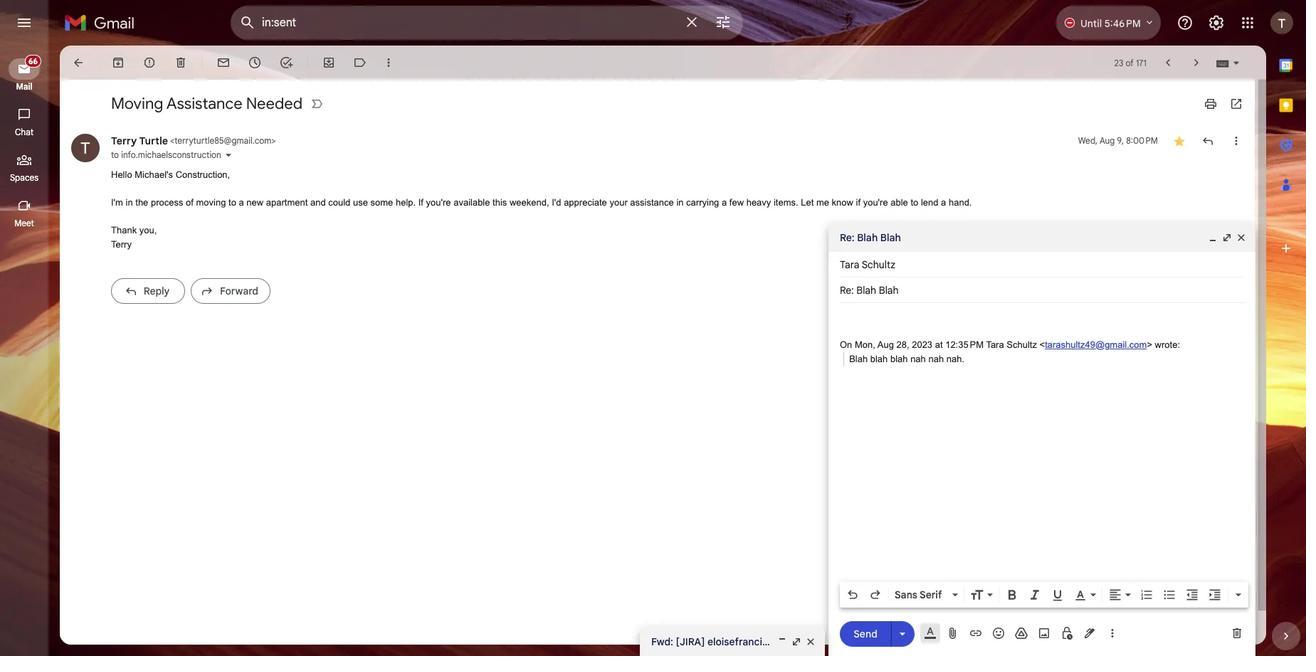 Task type: locate. For each thing, give the bounding box(es) containing it.
1 blah from the left
[[870, 353, 888, 364]]

use
[[353, 197, 368, 208]]

snooze image
[[248, 56, 262, 70]]

navigation
[[0, 46, 50, 656]]

to
[[111, 149, 119, 160], [229, 197, 236, 208], [911, 197, 918, 208], [870, 636, 880, 648]]

wed,
[[1078, 135, 1098, 146]]

moving
[[111, 94, 163, 113]]

could
[[328, 197, 350, 208]]

0 horizontal spatial you're
[[426, 197, 451, 208]]

info.michaelsconstruction
[[121, 149, 221, 160]]

fwd: [jira] eloisefrancis23 assigned gtms-16 to you
[[651, 636, 899, 648]]

blah down 28,
[[890, 353, 908, 364]]

delete image
[[174, 56, 188, 70]]

8:00 pm
[[1126, 135, 1158, 146]]

in left the carrying
[[676, 197, 684, 208]]

reply
[[144, 285, 170, 298]]

you're
[[426, 197, 451, 208], [863, 197, 888, 208]]

fwd:
[[651, 636, 673, 648]]

1 vertical spatial >
[[1147, 340, 1152, 350]]

pop out image
[[791, 636, 802, 648]]

1 a from the left
[[239, 197, 244, 208]]

aug left "9,"
[[1100, 135, 1115, 146]]

of
[[1126, 57, 1134, 68], [186, 197, 194, 208]]

moving
[[196, 197, 226, 208]]

assistance
[[630, 197, 674, 208]]

assistance
[[166, 94, 242, 113]]

spaces
[[10, 172, 39, 183]]

3 a from the left
[[941, 197, 946, 208]]

2 terry from the top
[[111, 239, 132, 249]]

terry left turtle at the top left of the page
[[111, 135, 137, 147]]

close image
[[805, 636, 816, 648]]

apartment
[[266, 197, 308, 208]]

0 vertical spatial aug
[[1100, 135, 1115, 146]]

i'd
[[552, 197, 561, 208]]

send button
[[840, 621, 891, 647]]

terry down thank
[[111, 239, 132, 249]]

blah down mon,
[[870, 353, 888, 364]]

0 horizontal spatial a
[[239, 197, 244, 208]]

toggle confidential mode image
[[1060, 626, 1074, 641]]

a left new
[[239, 197, 244, 208]]

aug inside cell
[[1100, 135, 1115, 146]]

[jira]
[[676, 636, 705, 648]]

0 horizontal spatial in
[[126, 197, 133, 208]]

of left moving
[[186, 197, 194, 208]]

Search in mail text field
[[262, 16, 675, 30]]

0 horizontal spatial blah
[[870, 353, 888, 364]]

lend
[[921, 197, 938, 208]]

insert emoji ‪(⌘⇧2)‬ image
[[991, 626, 1006, 641]]

2 in from the left
[[676, 197, 684, 208]]

1 vertical spatial aug
[[877, 340, 894, 350]]

<
[[170, 135, 175, 146], [1040, 340, 1045, 350]]

0 horizontal spatial nah
[[910, 353, 926, 364]]

nah down 2023
[[910, 353, 926, 364]]

nah down at on the right bottom
[[928, 353, 944, 364]]

1 vertical spatial <
[[1040, 340, 1045, 350]]

search in mail image
[[235, 10, 261, 36]]

a right lend
[[941, 197, 946, 208]]

> left wrote:
[[1147, 340, 1152, 350]]

16
[[858, 636, 867, 648]]

171
[[1136, 57, 1147, 68]]

chat heading
[[0, 127, 48, 138]]

terry
[[111, 135, 137, 147], [111, 239, 132, 249]]

and
[[310, 197, 326, 208]]

0 horizontal spatial aug
[[877, 340, 894, 350]]

mon,
[[855, 340, 875, 350]]

new
[[247, 197, 263, 208]]

bulleted list ‪(⌘⇧8)‬ image
[[1162, 588, 1177, 602]]

underline ‪(⌘u)‬ image
[[1051, 589, 1065, 603]]

in right i'm
[[126, 197, 133, 208]]

available
[[454, 197, 490, 208]]

more options image
[[1108, 626, 1117, 641]]

0 vertical spatial >
[[271, 135, 276, 146]]

more formatting options image
[[1231, 588, 1246, 602]]

1 horizontal spatial you're
[[863, 197, 888, 208]]

insert link ‪(⌘k)‬ image
[[969, 626, 983, 641]]

aug
[[1100, 135, 1115, 146], [877, 340, 894, 350]]

italic ‪(⌘i)‬ image
[[1028, 588, 1042, 602]]

bold ‪(⌘b)‬ image
[[1005, 588, 1019, 602]]

help.
[[396, 197, 416, 208]]

items.
[[774, 197, 798, 208]]

66
[[29, 56, 38, 66]]

chat
[[15, 127, 33, 137]]

thank you, terry
[[111, 225, 157, 249]]

carrying
[[686, 197, 719, 208]]

mark as unread image
[[216, 56, 231, 70]]

at
[[935, 340, 943, 350]]

1 you're from the left
[[426, 197, 451, 208]]

terry turtle < terryturtle85@gmail.com >
[[111, 135, 276, 147]]

1 horizontal spatial of
[[1126, 57, 1134, 68]]

report spam image
[[142, 56, 157, 70]]

tab list
[[1266, 46, 1306, 605]]

1 horizontal spatial in
[[676, 197, 684, 208]]

1 horizontal spatial >
[[1147, 340, 1152, 350]]

2 horizontal spatial a
[[941, 197, 946, 208]]

0 horizontal spatial >
[[271, 135, 276, 146]]

to right 16
[[870, 636, 880, 648]]

0 horizontal spatial of
[[186, 197, 194, 208]]

blah blah blah nah nah nah.
[[849, 353, 964, 364]]

some
[[370, 197, 393, 208]]

more send options image
[[895, 627, 910, 641]]

1 terry from the top
[[111, 135, 137, 147]]

aug left 28,
[[877, 340, 894, 350]]

in
[[126, 197, 133, 208], [676, 197, 684, 208]]

66 link
[[9, 55, 41, 80]]

close image
[[1236, 232, 1247, 243]]

if
[[418, 197, 423, 208]]

of right 23
[[1126, 57, 1134, 68]]

terry inside the thank you, terry
[[111, 239, 132, 249]]

eloisefrancis23
[[708, 636, 778, 648]]

your
[[610, 197, 628, 208]]

< up info.michaelsconstruction
[[170, 135, 175, 146]]

Subject field
[[840, 283, 1244, 298]]

2 blah from the left
[[890, 353, 908, 364]]

blah
[[870, 353, 888, 364], [890, 353, 908, 364]]

clear search image
[[678, 8, 706, 36]]

process
[[151, 197, 183, 208]]

1 horizontal spatial nah
[[928, 353, 944, 364]]

gtms-
[[825, 636, 858, 648]]

a left few
[[722, 197, 727, 208]]

1 horizontal spatial aug
[[1100, 135, 1115, 146]]

redo ‪(⌘y)‬ image
[[868, 588, 883, 602]]

on mon, aug 28, 2023 at 12:35 pm tara schultz <
[[840, 340, 1045, 350]]

me
[[816, 197, 829, 208]]

a
[[239, 197, 244, 208], [722, 197, 727, 208], [941, 197, 946, 208]]

1 vertical spatial terry
[[111, 239, 132, 249]]

show details image
[[224, 151, 233, 159]]

aug inside message body text box
[[877, 340, 894, 350]]

> down 'needed'
[[271, 135, 276, 146]]

Search in mail search field
[[231, 6, 743, 40]]

you,
[[139, 225, 157, 236]]

23 of 171
[[1114, 57, 1147, 68]]

> inside message body text box
[[1147, 340, 1152, 350]]

needed
[[246, 94, 302, 113]]

more image
[[382, 56, 396, 70]]

> wrote:
[[1147, 340, 1180, 350]]

28,
[[896, 340, 909, 350]]

0 vertical spatial terry
[[111, 135, 137, 147]]

1 horizontal spatial <
[[1040, 340, 1045, 350]]

send
[[854, 627, 877, 640]]

23
[[1114, 57, 1123, 68]]

back to sent mail image
[[71, 56, 85, 70]]

< right schultz
[[1040, 340, 1045, 350]]

1 horizontal spatial blah
[[890, 353, 908, 364]]

2 nah from the left
[[928, 353, 944, 364]]

hello michael's construction,
[[111, 169, 230, 180]]

0 horizontal spatial <
[[170, 135, 175, 146]]

>
[[271, 135, 276, 146], [1147, 340, 1152, 350]]

nah
[[910, 353, 926, 364], [928, 353, 944, 364]]

few
[[729, 197, 744, 208]]

archive image
[[111, 56, 125, 70]]

9,
[[1117, 135, 1124, 146]]

dialog
[[828, 223, 1256, 656]]

1 horizontal spatial a
[[722, 197, 727, 208]]

0 vertical spatial <
[[170, 135, 175, 146]]



Task type: describe. For each thing, give the bounding box(es) containing it.
1 vertical spatial of
[[186, 197, 194, 208]]

nah.
[[946, 353, 964, 364]]

insert signature image
[[1083, 626, 1097, 641]]

2 you're from the left
[[863, 197, 888, 208]]

numbered list ‪(⌘⇧7)‬ image
[[1140, 588, 1154, 602]]

weekend,
[[510, 197, 549, 208]]

Starred checkbox
[[1172, 134, 1187, 148]]

main menu image
[[16, 14, 33, 31]]

support image
[[1177, 14, 1194, 31]]

sans serif option
[[892, 588, 949, 602]]

construction,
[[176, 169, 230, 180]]

wrote:
[[1155, 340, 1180, 350]]

serif
[[920, 589, 942, 601]]

know
[[832, 197, 853, 208]]

move to inbox image
[[322, 56, 336, 70]]

michael's
[[135, 169, 173, 180]]

older image
[[1189, 56, 1204, 70]]

hand.
[[949, 197, 972, 208]]

appreciate
[[564, 197, 607, 208]]

select input tool image
[[1232, 57, 1241, 68]]

2 a from the left
[[722, 197, 727, 208]]

< inside message body text box
[[1040, 340, 1045, 350]]

mail
[[16, 81, 32, 92]]

undo ‪(⌘z)‬ image
[[846, 588, 860, 602]]

if
[[856, 197, 861, 208]]

this
[[493, 197, 507, 208]]

hello
[[111, 169, 132, 180]]

wed, aug 9, 8:00 pm cell
[[1078, 134, 1158, 148]]

attach files image
[[946, 626, 960, 641]]

sans
[[895, 589, 917, 601]]

< inside terry turtle < terryturtle85@gmail.com >
[[170, 135, 175, 146]]

navigation containing mail
[[0, 46, 50, 656]]

to info.michaelsconstruction
[[111, 149, 221, 160]]

on
[[840, 340, 852, 350]]

thank
[[111, 225, 137, 236]]

gmail image
[[64, 9, 142, 37]]

dialog containing sans serif
[[828, 223, 1256, 656]]

0 vertical spatial of
[[1126, 57, 1134, 68]]

settings image
[[1208, 14, 1225, 31]]

forward link
[[191, 278, 270, 304]]

you
[[882, 636, 899, 648]]

newer image
[[1161, 56, 1175, 70]]

formatting options toolbar
[[840, 582, 1248, 608]]

the
[[135, 197, 148, 208]]

heavy
[[746, 197, 771, 208]]

turtle
[[139, 135, 168, 147]]

meet heading
[[0, 218, 48, 229]]

starred image
[[1172, 134, 1187, 148]]

insert files using drive image
[[1014, 626, 1028, 641]]

discard draft ‪(⌘⇧d)‬ image
[[1230, 626, 1244, 641]]

insert photo image
[[1037, 626, 1051, 641]]

add to tasks image
[[279, 56, 293, 70]]

mail heading
[[0, 81, 48, 93]]

schultz
[[1007, 340, 1037, 350]]

2023
[[912, 340, 932, 350]]

forward
[[220, 285, 258, 298]]

let
[[801, 197, 814, 208]]

i'm
[[111, 197, 123, 208]]

to up 'hello'
[[111, 149, 119, 160]]

tara
[[986, 340, 1004, 350]]

labels image
[[353, 56, 367, 70]]

1 in from the left
[[126, 197, 133, 208]]

to right moving
[[229, 197, 236, 208]]

meet
[[14, 218, 34, 228]]

terryturtle85@gmail.com
[[175, 135, 271, 146]]

1 nah from the left
[[910, 353, 926, 364]]

sans serif
[[895, 589, 942, 601]]

to right able on the top of page
[[911, 197, 918, 208]]

wed, aug 9, 8:00 pm
[[1078, 135, 1158, 146]]

advanced search options image
[[709, 8, 737, 36]]

indent more ‪(⌘])‬ image
[[1208, 588, 1222, 602]]

blah
[[849, 353, 868, 364]]

indent less ‪(⌘[)‬ image
[[1185, 588, 1199, 602]]

minimize image
[[777, 636, 788, 648]]

able
[[891, 197, 908, 208]]

spaces heading
[[0, 172, 48, 184]]

pop out image
[[1221, 232, 1233, 243]]

moving assistance needed
[[111, 94, 302, 113]]

reply link
[[111, 278, 185, 304]]

terry turtle cell
[[111, 135, 276, 147]]

12:35 pm
[[945, 340, 984, 350]]

> inside terry turtle < terryturtle85@gmail.com >
[[271, 135, 276, 146]]

assigned
[[781, 636, 823, 648]]

i'm in the process of moving to a new apartment and could use some help. if you're available this weekend, i'd appreciate your assistance in carrying a few heavy items. let me know if you're able to lend a hand.
[[111, 197, 972, 208]]

Message Body text field
[[840, 310, 1244, 578]]



Task type: vqa. For each thing, say whether or not it's contained in the screenshot.
remove formatting ‪(⌘\)‬ image
no



